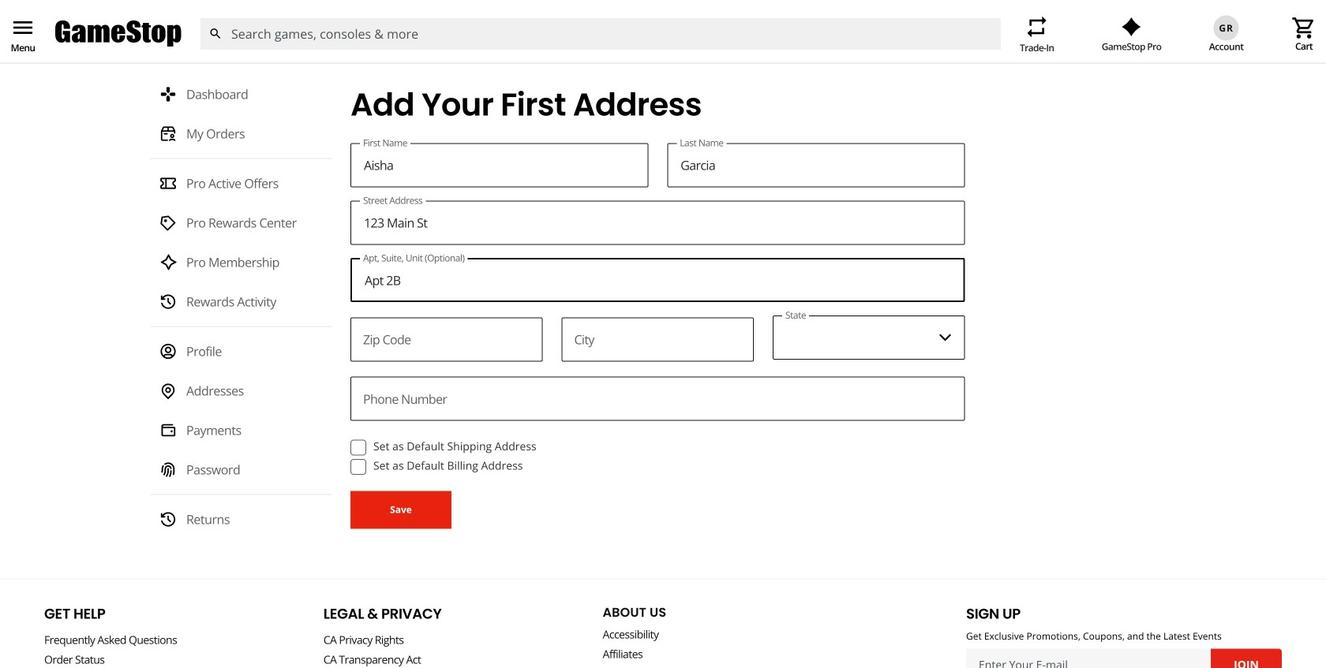 Task type: describe. For each thing, give the bounding box(es) containing it.
rewards activity icon image
[[160, 294, 177, 311]]

dashboard icon image
[[160, 86, 177, 103]]

gamestop pro icon image
[[1122, 17, 1142, 36]]

payments icon image
[[160, 422, 177, 440]]

returns icon image
[[160, 512, 177, 529]]

profile icon image
[[160, 343, 177, 361]]

Search games, consoles & more search field
[[231, 18, 973, 50]]



Task type: locate. For each thing, give the bounding box(es) containing it.
Enter Your E-mail text field
[[967, 650, 1212, 669]]

None text field
[[351, 143, 649, 188], [668, 143, 966, 188], [351, 258, 966, 303], [562, 318, 754, 362], [351, 377, 966, 421], [351, 143, 649, 188], [668, 143, 966, 188], [351, 258, 966, 303], [562, 318, 754, 362], [351, 377, 966, 421]]

None telephone field
[[351, 318, 543, 362]]

pro membership icon image
[[160, 254, 177, 271]]

pro rewards center icon image
[[160, 215, 177, 232]]

my orders icon image
[[160, 125, 177, 143]]

pro active offers icon image
[[160, 175, 177, 192]]

password icon image
[[160, 462, 177, 479]]

addresses icon image
[[160, 383, 177, 400]]

None search field
[[200, 18, 1002, 50]]

gamestop image
[[55, 19, 182, 49]]

None text field
[[351, 201, 966, 245]]



Task type: vqa. For each thing, say whether or not it's contained in the screenshot.
Phone Field
yes



